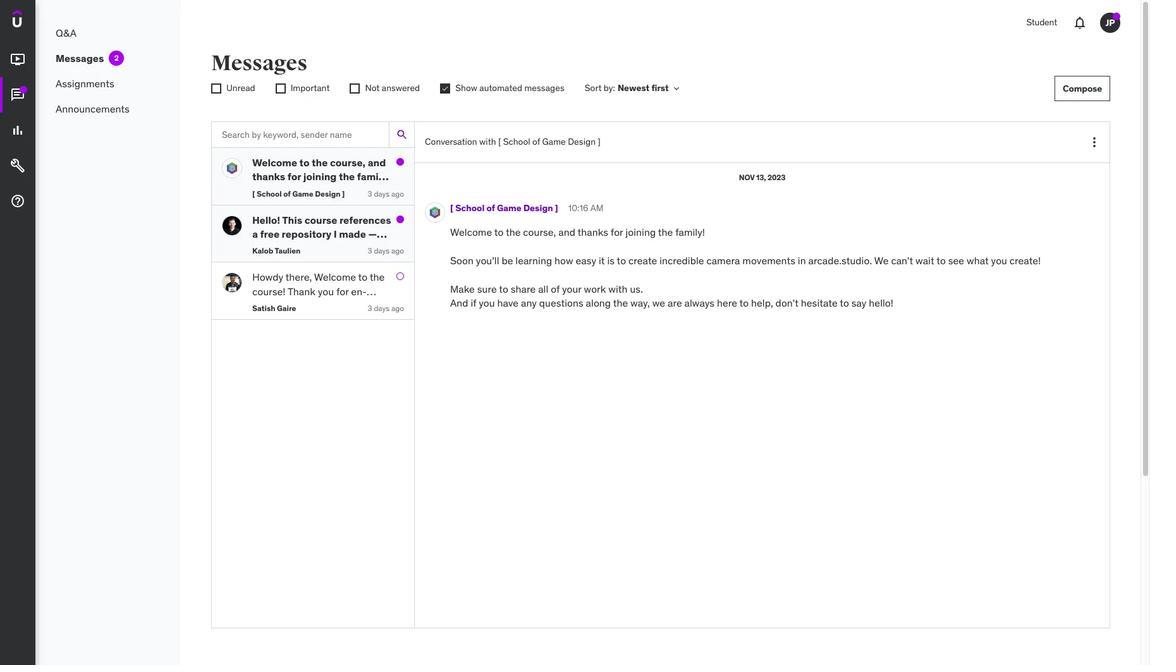 Task type: describe. For each thing, give the bounding box(es) containing it.
easy
[[576, 254, 596, 267]]

here
[[717, 297, 737, 309]]

3 days ago for kalob taulien
[[368, 246, 404, 256]]

make sure to share all of your work with us. and if you have any questions along the way, we are always here to help, don't hesitate to say hello!
[[450, 282, 894, 309]]

what
[[967, 254, 989, 267]]

make
[[450, 282, 475, 295]]

to right here
[[740, 297, 749, 309]]

2 medium image from the top
[[10, 123, 25, 138]]

0 vertical spatial design
[[568, 136, 596, 147]]

and
[[559, 226, 575, 238]]

satish gaire
[[252, 304, 296, 313]]

2
[[114, 53, 119, 63]]

2 medium image from the top
[[10, 158, 25, 173]]

not
[[365, 82, 380, 94]]

0 horizontal spatial school
[[257, 189, 282, 198]]

1 vertical spatial game
[[292, 189, 313, 198]]

you'll
[[476, 254, 499, 267]]

2 vertical spatial school
[[455, 203, 485, 214]]

notifications image
[[1073, 15, 1088, 30]]

1 horizontal spatial design
[[524, 203, 553, 214]]

assignments
[[56, 77, 114, 90]]

welcome to the course, and thanks for joining the family!
[[450, 226, 708, 238]]

share
[[511, 282, 536, 295]]

satish
[[252, 304, 275, 313]]

0 horizontal spatial ]
[[342, 189, 345, 198]]

you inside make sure to share all of your work with us. and if you have any questions along the way, we are always here to help, don't hesitate to say hello!
[[479, 297, 495, 309]]

taulien
[[275, 246, 301, 256]]

3 for kalob taulien
[[368, 246, 372, 256]]

first
[[652, 82, 669, 94]]

joining
[[626, 226, 656, 238]]

thanks
[[578, 226, 608, 238]]

to left 'say'
[[840, 297, 849, 309]]

help,
[[751, 297, 773, 309]]

ago for satish gaire
[[391, 304, 404, 313]]

see
[[948, 254, 964, 267]]

1 horizontal spatial [
[[450, 203, 453, 214]]

3 days ago for [ school of game design ]
[[368, 189, 404, 198]]

hesitate
[[801, 297, 838, 309]]

create!
[[1010, 254, 1041, 267]]

soon
[[450, 254, 474, 267]]

gaire
[[277, 304, 296, 313]]

xsmall image for not answered
[[350, 84, 360, 94]]

automated
[[480, 82, 522, 94]]

2023
[[768, 173, 786, 182]]

announcements link
[[35, 96, 181, 121]]

family!
[[676, 226, 705, 238]]

arcade.studio.
[[809, 254, 872, 267]]

conversation actions image
[[1087, 135, 1102, 150]]

xsmall image for show automated messages
[[440, 84, 450, 94]]

days for satish gaire
[[374, 304, 390, 313]]

always
[[685, 297, 715, 309]]

2 horizontal spatial the
[[658, 226, 673, 238]]

days for [ school of game design ]
[[374, 189, 390, 198]]

xsmall image for important
[[276, 84, 286, 94]]

your
[[562, 282, 582, 295]]

show
[[455, 82, 477, 94]]

2 horizontal spatial school
[[503, 136, 530, 147]]

with inside make sure to share all of your work with us. and if you have any questions along the way, we are always here to help, don't hesitate to say hello!
[[609, 282, 628, 295]]

nov 13, 2023
[[739, 173, 786, 182]]

to up 'have'
[[499, 282, 508, 295]]

compose
[[1063, 83, 1102, 94]]

show automated messages
[[455, 82, 565, 94]]

sort
[[585, 82, 602, 94]]

sure
[[477, 282, 497, 295]]

nov
[[739, 173, 755, 182]]

have
[[497, 297, 519, 309]]

0 horizontal spatial the
[[506, 226, 521, 238]]

movements
[[743, 254, 796, 267]]

along
[[586, 297, 611, 309]]

1 medium image from the top
[[10, 52, 25, 67]]



Task type: vqa. For each thing, say whether or not it's contained in the screenshot.
leftmost the Design
yes



Task type: locate. For each thing, give the bounding box(es) containing it.
q&a
[[56, 26, 76, 39]]

0 horizontal spatial you
[[479, 297, 495, 309]]

[ up welcome
[[450, 203, 453, 214]]

with right conversation
[[479, 136, 496, 147]]

0 horizontal spatial [ school of game design ]
[[252, 189, 345, 198]]

xsmall image
[[671, 83, 682, 94], [350, 84, 360, 94], [440, 84, 450, 94]]

1 horizontal spatial xsmall image
[[276, 84, 286, 94]]

ago for kalob taulien
[[391, 246, 404, 256]]

1 horizontal spatial the
[[613, 297, 628, 309]]

xsmall image left not
[[350, 84, 360, 94]]

1 3 days ago from the top
[[368, 189, 404, 198]]

to down [ school of game design ] link
[[494, 226, 504, 238]]

unread
[[226, 82, 255, 94]]

2 3 days ago from the top
[[368, 246, 404, 256]]

you have alerts image
[[1113, 13, 1121, 20]]

0 vertical spatial days
[[374, 189, 390, 198]]

1 horizontal spatial ]
[[555, 203, 558, 214]]

0 vertical spatial game
[[542, 136, 566, 147]]

0 horizontal spatial [
[[252, 189, 255, 198]]

am
[[590, 203, 604, 214]]

2 xsmall image from the left
[[350, 84, 360, 94]]

create
[[629, 254, 657, 267]]

school up welcome
[[455, 203, 485, 214]]

1 horizontal spatial with
[[609, 282, 628, 295]]

medium image
[[10, 52, 25, 67], [10, 158, 25, 173], [10, 194, 25, 209]]

2 xsmall image from the left
[[276, 84, 286, 94]]

0 vertical spatial 3
[[368, 189, 372, 198]]

medium image
[[10, 87, 25, 103], [10, 123, 25, 138]]

days for kalob taulien
[[374, 246, 390, 256]]

sort by: newest first
[[585, 82, 669, 94]]

we
[[652, 297, 665, 309]]

you right what
[[991, 254, 1007, 267]]

0 vertical spatial ]
[[598, 136, 601, 147]]

1 vertical spatial medium image
[[10, 158, 25, 173]]

messages up assignments
[[56, 52, 104, 64]]

1 vertical spatial you
[[479, 297, 495, 309]]

1 xsmall image from the left
[[211, 84, 221, 94]]

3 3 from the top
[[368, 304, 372, 313]]

the left the family!
[[658, 226, 673, 238]]

not answered
[[365, 82, 420, 94]]

1 vertical spatial ago
[[391, 246, 404, 256]]

important
[[291, 82, 330, 94]]

xsmall image left "show"
[[440, 84, 450, 94]]

work
[[584, 282, 606, 295]]

10:16
[[568, 203, 589, 214]]

compose link
[[1055, 76, 1110, 101]]

newest
[[618, 82, 650, 94]]

hello!
[[869, 297, 894, 309]]

messages
[[525, 82, 565, 94]]

3 days ago for satish gaire
[[368, 304, 404, 313]]

to right is
[[617, 254, 626, 267]]

1 vertical spatial 3
[[368, 246, 372, 256]]

0 vertical spatial with
[[479, 136, 496, 147]]

1 medium image from the top
[[10, 87, 25, 103]]

1 vertical spatial medium image
[[10, 123, 25, 138]]

0 vertical spatial medium image
[[10, 87, 25, 103]]

3 xsmall image from the left
[[440, 84, 450, 94]]

1 vertical spatial school
[[257, 189, 282, 198]]

can't
[[891, 254, 913, 267]]

[ up kalob
[[252, 189, 255, 198]]

ago for [ school of game design ]
[[391, 189, 404, 198]]

if
[[471, 297, 476, 309]]

1 horizontal spatial you
[[991, 254, 1007, 267]]

don't
[[776, 297, 799, 309]]

[ right conversation
[[498, 136, 501, 147]]

with
[[479, 136, 496, 147], [609, 282, 628, 295]]

camera
[[707, 254, 740, 267]]

2 vertical spatial 3
[[368, 304, 372, 313]]

all
[[538, 282, 548, 295]]

2 horizontal spatial game
[[542, 136, 566, 147]]

1 vertical spatial [ school of game design ]
[[450, 203, 558, 214]]

game down the messages
[[542, 136, 566, 147]]

student link
[[1019, 8, 1065, 38]]

2 vertical spatial medium image
[[10, 194, 25, 209]]

2 horizontal spatial design
[[568, 136, 596, 147]]

the down [ school of game design ] link
[[506, 226, 521, 238]]

[
[[498, 136, 501, 147], [252, 189, 255, 198], [450, 203, 453, 214]]

with left the us.
[[609, 282, 628, 295]]

3 ago from the top
[[391, 304, 404, 313]]

0 vertical spatial 3 days ago
[[368, 189, 404, 198]]

course,
[[523, 226, 556, 238]]

of down the messages
[[532, 136, 540, 147]]

xsmall image left unread
[[211, 84, 221, 94]]

xsmall image for unread
[[211, 84, 221, 94]]

3 days from the top
[[374, 304, 390, 313]]

3 medium image from the top
[[10, 194, 25, 209]]

school down show automated messages
[[503, 136, 530, 147]]

[ school of game design ] up welcome
[[450, 203, 558, 214]]

messages up unread
[[211, 50, 307, 77]]

the inside make sure to share all of your work with us. and if you have any questions along the way, we are always here to help, don't hesitate to say hello!
[[613, 297, 628, 309]]

of up welcome
[[487, 203, 495, 214]]

xsmall image
[[211, 84, 221, 94], [276, 84, 286, 94]]

3 for satish gaire
[[368, 304, 372, 313]]

2 vertical spatial design
[[524, 203, 553, 214]]

2 days from the top
[[374, 246, 390, 256]]

3 3 days ago from the top
[[368, 304, 404, 313]]

0 vertical spatial medium image
[[10, 52, 25, 67]]

kalob taulien
[[252, 246, 301, 256]]

10:16 am
[[568, 203, 604, 214]]

game up be
[[497, 203, 522, 214]]

soon you'll be learning how easy it is to create incredible camera movements in arcade.studio. we can't wait to see what you create!
[[450, 254, 1044, 267]]

1 xsmall image from the left
[[671, 83, 682, 94]]

of up taulien
[[283, 189, 291, 198]]

1 horizontal spatial xsmall image
[[440, 84, 450, 94]]

0 horizontal spatial messages
[[56, 52, 104, 64]]

conversation with [ school of game design ]
[[425, 136, 601, 147]]

2 3 from the top
[[368, 246, 372, 256]]

is
[[607, 254, 615, 267]]

way,
[[631, 297, 650, 309]]

2 vertical spatial days
[[374, 304, 390, 313]]

2 vertical spatial [
[[450, 203, 453, 214]]

1 ago from the top
[[391, 189, 404, 198]]

1 vertical spatial ]
[[342, 189, 345, 198]]

to
[[494, 226, 504, 238], [617, 254, 626, 267], [937, 254, 946, 267], [499, 282, 508, 295], [740, 297, 749, 309], [840, 297, 849, 309]]

q&a link
[[35, 20, 181, 46]]

be
[[502, 254, 513, 267]]

0 vertical spatial [
[[498, 136, 501, 147]]

0 horizontal spatial with
[[479, 136, 496, 147]]

of
[[532, 136, 540, 147], [283, 189, 291, 198], [487, 203, 495, 214], [551, 282, 560, 295]]

kalob
[[252, 246, 273, 256]]

are
[[668, 297, 682, 309]]

conversation
[[425, 136, 477, 147]]

questions
[[539, 297, 584, 309]]

the
[[506, 226, 521, 238], [658, 226, 673, 238], [613, 297, 628, 309]]

the left way,
[[613, 297, 628, 309]]

2 horizontal spatial ]
[[598, 136, 601, 147]]

1 horizontal spatial school
[[455, 203, 485, 214]]

say
[[852, 297, 867, 309]]

welcome
[[450, 226, 492, 238]]

and
[[450, 297, 468, 309]]

2 vertical spatial ]
[[555, 203, 558, 214]]

[ school of game design ]
[[252, 189, 345, 198], [450, 203, 558, 214]]

2 vertical spatial 3 days ago
[[368, 304, 404, 313]]

3
[[368, 189, 372, 198], [368, 246, 372, 256], [368, 304, 372, 313]]

0 vertical spatial [ school of game design ]
[[252, 189, 345, 198]]

of inside make sure to share all of your work with us. and if you have any questions along the way, we are always here to help, don't hesitate to say hello!
[[551, 282, 560, 295]]

announcements
[[56, 102, 130, 115]]

learning
[[516, 254, 552, 267]]

[ school of game design ] up taulien
[[252, 189, 345, 198]]

1 vertical spatial 3 days ago
[[368, 246, 404, 256]]

2 horizontal spatial [
[[498, 136, 501, 147]]

2 horizontal spatial xsmall image
[[671, 83, 682, 94]]

Search by keyword, sender name text field
[[212, 122, 389, 147]]

xsmall image right first
[[671, 83, 682, 94]]

game down search by keyword, sender name text field
[[292, 189, 313, 198]]

[ school of game design ] link
[[450, 203, 558, 215]]

1 horizontal spatial game
[[497, 203, 522, 214]]

0 horizontal spatial design
[[315, 189, 341, 198]]

for
[[611, 226, 623, 238]]

1 days from the top
[[374, 189, 390, 198]]

2 vertical spatial game
[[497, 203, 522, 214]]

any
[[521, 297, 537, 309]]

1 vertical spatial [
[[252, 189, 255, 198]]

3 for [ school of game design ]
[[368, 189, 372, 198]]

of right all
[[551, 282, 560, 295]]

student
[[1027, 17, 1057, 28]]

0 horizontal spatial xsmall image
[[211, 84, 221, 94]]

school up kalob
[[257, 189, 282, 198]]

it
[[599, 254, 605, 267]]

incredible
[[660, 254, 704, 267]]

assignments link
[[35, 71, 181, 96]]

0 horizontal spatial xsmall image
[[350, 84, 360, 94]]

udemy image
[[13, 10, 70, 32]]

wait
[[916, 254, 934, 267]]

messages
[[211, 50, 307, 77], [56, 52, 104, 64]]

2 ago from the top
[[391, 246, 404, 256]]

0 horizontal spatial game
[[292, 189, 313, 198]]

13,
[[756, 173, 766, 182]]

search image
[[396, 128, 408, 141]]

jp
[[1106, 17, 1115, 28]]

to left see
[[937, 254, 946, 267]]

us.
[[630, 282, 643, 295]]

ago
[[391, 189, 404, 198], [391, 246, 404, 256], [391, 304, 404, 313]]

1 horizontal spatial messages
[[211, 50, 307, 77]]

0 vertical spatial ago
[[391, 189, 404, 198]]

you right if
[[479, 297, 495, 309]]

2 vertical spatial ago
[[391, 304, 404, 313]]

how
[[555, 254, 573, 267]]

1 vertical spatial with
[[609, 282, 628, 295]]

by:
[[604, 82, 615, 94]]

1 vertical spatial days
[[374, 246, 390, 256]]

1 horizontal spatial [ school of game design ]
[[450, 203, 558, 214]]

school
[[503, 136, 530, 147], [257, 189, 282, 198], [455, 203, 485, 214]]

we
[[874, 254, 889, 267]]

1 vertical spatial design
[[315, 189, 341, 198]]

xsmall image left important
[[276, 84, 286, 94]]

0 vertical spatial you
[[991, 254, 1007, 267]]

0 vertical spatial school
[[503, 136, 530, 147]]

in
[[798, 254, 806, 267]]

1 3 from the top
[[368, 189, 372, 198]]

answered
[[382, 82, 420, 94]]

jp link
[[1095, 8, 1126, 38]]

design
[[568, 136, 596, 147], [315, 189, 341, 198], [524, 203, 553, 214]]



